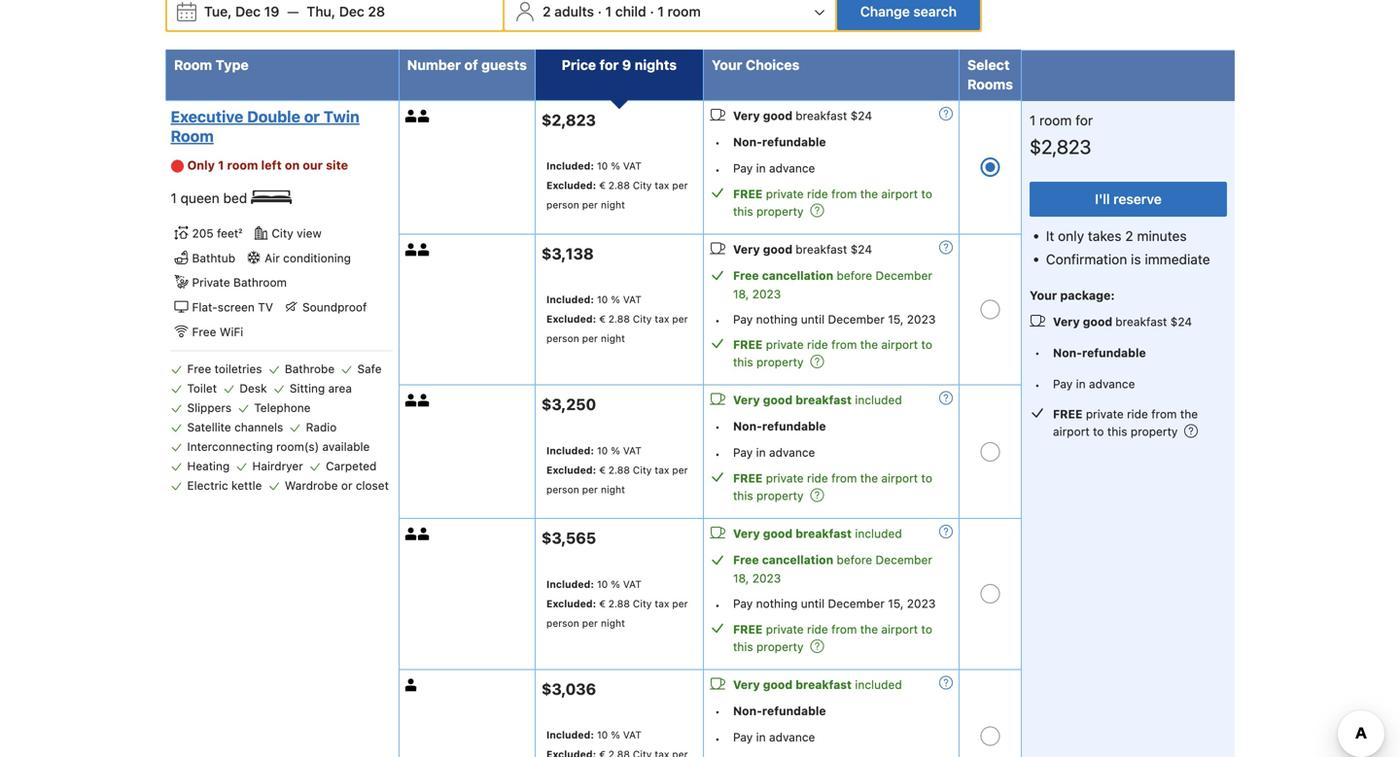 Task type: describe. For each thing, give the bounding box(es) containing it.
more details on meals and payment options image for pay nothing until december 15, 2023
[[939, 241, 953, 254]]

vat for $2,823
[[623, 160, 642, 172]]

guests
[[481, 57, 527, 73]]

hairdryer
[[252, 459, 303, 473]]

before december 18, 2023 for $3,565
[[733, 553, 932, 585]]

person for $3,250
[[546, 484, 579, 495]]

2.88 for $3,565
[[608, 598, 630, 609]]

site
[[326, 158, 348, 172]]

tax for $2,823
[[655, 180, 669, 191]]

free cancellation for $3,138
[[733, 269, 833, 282]]

very good breakfast included for $3,036
[[733, 678, 902, 692]]

room type
[[174, 57, 249, 73]]

soundproof
[[302, 301, 367, 314]]

pay for $3,036
[[733, 731, 753, 744]]

select rooms
[[967, 57, 1013, 92]]

radio
[[306, 420, 337, 434]]

more details on meals and payment options image for $3,036
[[939, 676, 953, 690]]

good for $3,250
[[763, 393, 793, 407]]

advance for $3,250's more details on meals and payment options icon
[[769, 446, 815, 460]]

interconnecting
[[187, 440, 273, 454]]

private bathroom
[[192, 276, 287, 289]]

air conditioning
[[265, 251, 351, 265]]

nights
[[635, 57, 677, 73]]

thu, dec 28 button
[[299, 0, 393, 29]]

only
[[1058, 228, 1084, 244]]

room(s)
[[276, 440, 319, 454]]

pay in advance for $3,036's more details on meals and payment options icon
[[733, 731, 815, 744]]

€ 2.88 city tax per person per night for $2,823
[[546, 180, 688, 211]]

available
[[322, 440, 370, 454]]

% for $2,823
[[611, 160, 620, 172]]

18, for $3,138
[[733, 287, 749, 301]]

tax for $3,138
[[655, 313, 669, 325]]

confirmation
[[1046, 251, 1127, 267]]

bathroom
[[233, 276, 287, 289]]

205 feet²
[[192, 227, 242, 240]]

child
[[615, 3, 646, 19]]

number of guests
[[407, 57, 527, 73]]

pay nothing until december 15, 2023 for $3,565
[[733, 597, 936, 611]]

included: for $2,823
[[546, 160, 594, 172]]

2 adults · 1 child · 1 room button
[[507, 0, 833, 30]]

19
[[264, 3, 279, 19]]

change search button
[[837, 0, 980, 30]]

included for $3,036
[[855, 678, 902, 692]]

advance for $3,036's more details on meals and payment options icon
[[769, 731, 815, 744]]

change
[[860, 3, 910, 19]]

non- for more details on meals and payment options image associated with pay in advance
[[733, 135, 762, 149]]

number
[[407, 57, 461, 73]]

good for $3,036
[[763, 678, 793, 692]]

wifi
[[220, 325, 243, 339]]

more details on meals and payment options image for $3,250
[[939, 392, 953, 405]]

until for $3,138
[[801, 312, 825, 326]]

wardrobe or closet
[[285, 479, 389, 492]]

tax for $3,565
[[655, 598, 669, 609]]

0 vertical spatial $24
[[850, 109, 872, 123]]

$3,036
[[541, 680, 596, 699]]

free cancellation for $3,565
[[733, 553, 833, 567]]

vat for $3,250
[[623, 445, 642, 456]]

takes
[[1088, 228, 1122, 244]]

excluded: for $2,823
[[546, 180, 596, 191]]

cancellation for $3,565
[[762, 553, 833, 567]]

city for $3,565
[[633, 598, 652, 609]]

airport for $3,250
[[881, 472, 918, 485]]

change search
[[860, 3, 957, 19]]

pay for $3,565
[[733, 597, 753, 611]]

tue,
[[204, 3, 232, 19]]

included: 10 % vat for $3,565
[[546, 578, 642, 590]]

night for $3,138
[[601, 333, 625, 344]]

excluded: for $3,565
[[546, 598, 596, 609]]

$3,565
[[541, 529, 596, 548]]

carpeted
[[326, 459, 377, 473]]

included for $3,565
[[855, 527, 902, 541]]

before for $3,138
[[837, 269, 872, 282]]

from for $3,565
[[831, 623, 857, 636]]

heating
[[187, 459, 230, 473]]

i'll reserve button
[[1030, 182, 1227, 217]]

satellite channels
[[187, 420, 283, 434]]

tue, dec 19 button
[[196, 0, 287, 29]]

10 for $3,036
[[597, 729, 608, 741]]

view
[[297, 227, 322, 240]]

your choices
[[712, 57, 800, 73]]

choices
[[746, 57, 800, 73]]

$2,823 inside 1 room for $2,823 i'll reserve
[[1030, 135, 1091, 158]]

ride for $3,250
[[807, 472, 828, 485]]

price
[[562, 57, 596, 73]]

it
[[1046, 228, 1054, 244]]

until for $3,565
[[801, 597, 825, 611]]

2.88 for $3,250
[[608, 464, 630, 476]]

sitting area
[[290, 382, 352, 395]]

€ 2.88 city tax per person per night for $3,250
[[546, 464, 688, 495]]

executive double or twin room
[[171, 107, 360, 145]]

double
[[247, 107, 300, 126]]

this for $3,138
[[733, 356, 753, 369]]

executive
[[171, 107, 243, 126]]

0 vertical spatial room
[[174, 57, 212, 73]]

€ for $2,823
[[599, 180, 605, 191]]

feet²
[[217, 227, 242, 240]]

electric
[[187, 479, 228, 492]]

area
[[328, 382, 352, 395]]

air
[[265, 251, 280, 265]]

€ for $3,138
[[599, 313, 605, 325]]

rooms
[[967, 76, 1013, 92]]

wardrobe
[[285, 479, 338, 492]]

0 vertical spatial very good breakfast $24
[[733, 109, 872, 123]]

non- for $3,250's more details on meals and payment options icon
[[733, 420, 762, 433]]

€ for $3,250
[[599, 464, 605, 476]]

$3,250
[[541, 396, 596, 414]]

city for $3,250
[[633, 464, 652, 476]]

type
[[216, 57, 249, 73]]

—
[[287, 3, 299, 19]]

bathrobe
[[285, 362, 335, 376]]

price for 9 nights
[[562, 57, 677, 73]]

tue, dec 19 — thu, dec 28
[[204, 3, 385, 19]]

slippers
[[187, 401, 231, 415]]

to for $3,250
[[921, 472, 932, 485]]

tv
[[258, 301, 273, 314]]

included: 10 % vat for $3,138
[[546, 294, 642, 305]]

0 horizontal spatial room
[[227, 158, 258, 172]]

this for $3,565
[[733, 640, 753, 654]]

is
[[1131, 251, 1141, 267]]

1 vertical spatial $24
[[850, 242, 872, 256]]

% for $3,138
[[611, 294, 620, 305]]

safe
[[357, 362, 382, 376]]

very for $3,565
[[733, 527, 760, 541]]

free for $3,565
[[733, 623, 763, 636]]

the for $3,138
[[860, 338, 878, 352]]

2 · from the left
[[650, 3, 654, 19]]

night for $3,250
[[601, 484, 625, 495]]

search
[[913, 3, 957, 19]]

screen
[[218, 301, 255, 314]]

2 adults · 1 child · 1 room
[[543, 3, 701, 19]]

your package:
[[1030, 288, 1115, 302]]

1 dec from the left
[[235, 3, 261, 19]]

2 inside it only takes 2 minutes confirmation is immediate
[[1125, 228, 1133, 244]]

1 vertical spatial very good breakfast $24
[[733, 242, 872, 256]]

breakfast for $3,036
[[796, 678, 852, 692]]

twin
[[324, 107, 360, 126]]

our
[[303, 158, 323, 172]]

city view
[[272, 227, 322, 240]]

before december 18, 2023 for $3,138
[[733, 269, 932, 301]]



Task type: locate. For each thing, give the bounding box(es) containing it.
before
[[837, 269, 872, 282], [837, 553, 872, 567]]

€ 2.88 city tax per person per night down the $3,138
[[546, 313, 688, 344]]

room inside 1 room for $2,823 i'll reserve
[[1039, 112, 1072, 128]]

1 18, from the top
[[733, 287, 749, 301]]

0 vertical spatial very good breakfast included
[[733, 393, 902, 407]]

this
[[733, 205, 753, 218], [733, 356, 753, 369], [1107, 425, 1127, 439], [733, 489, 753, 503], [733, 640, 753, 654]]

very for $3,250
[[733, 393, 760, 407]]

included: 10 % vat down $3,250 on the bottom left of page
[[546, 445, 642, 456]]

person for $3,138
[[546, 333, 579, 344]]

0 horizontal spatial ·
[[598, 3, 602, 19]]

4 % from the top
[[611, 578, 620, 590]]

1 2.88 from the top
[[608, 180, 630, 191]]

1 15, from the top
[[888, 312, 904, 326]]

for inside 1 room for $2,823 i'll reserve
[[1075, 112, 1093, 128]]

or left twin
[[304, 107, 320, 126]]

4 vat from the top
[[623, 578, 642, 590]]

package:
[[1060, 288, 1115, 302]]

flat-screen tv
[[192, 301, 273, 314]]

adults
[[554, 3, 594, 19]]

1 vertical spatial more details on meals and payment options image
[[939, 241, 953, 254]]

1 vertical spatial 2
[[1125, 228, 1133, 244]]

4 included: from the top
[[546, 578, 594, 590]]

2 % from the top
[[611, 294, 620, 305]]

minutes
[[1137, 228, 1187, 244]]

15, for $3,565
[[888, 597, 904, 611]]

1 % from the top
[[611, 160, 620, 172]]

2 person from the top
[[546, 333, 579, 344]]

0 vertical spatial before december 18, 2023
[[733, 269, 932, 301]]

this for $3,250
[[733, 489, 753, 503]]

2 more details on meals and payment options image from the top
[[939, 525, 953, 539]]

2 tax from the top
[[655, 313, 669, 325]]

1 vertical spatial free cancellation
[[733, 553, 833, 567]]

private for $3,138
[[766, 338, 804, 352]]

included: 10 % vat up the $3,138
[[546, 160, 642, 172]]

1 room for $2,823 i'll reserve
[[1030, 112, 1162, 207]]

ride for $3,138
[[807, 338, 828, 352]]

1 free cancellation from the top
[[733, 269, 833, 282]]

breakfast for $3,565
[[796, 527, 852, 541]]

2 vertical spatial included
[[855, 678, 902, 692]]

tax for $3,250
[[655, 464, 669, 476]]

4 person from the top
[[546, 617, 579, 629]]

private
[[192, 276, 230, 289]]

pay in advance for more details on meals and payment options image associated with pay in advance
[[733, 161, 815, 175]]

4 € from the top
[[599, 598, 605, 609]]

included: down the $3,138
[[546, 294, 594, 305]]

€ 2.88 city tax per person per night
[[546, 180, 688, 211], [546, 313, 688, 344], [546, 464, 688, 495], [546, 598, 688, 629]]

included: for $3,138
[[546, 294, 594, 305]]

0 vertical spatial until
[[801, 312, 825, 326]]

included: down $3,250 on the bottom left of page
[[546, 445, 594, 456]]

1 until from the top
[[801, 312, 825, 326]]

1 horizontal spatial your
[[1030, 288, 1057, 302]]

2 10 from the top
[[597, 294, 608, 305]]

1 vertical spatial more details on meals and payment options image
[[939, 525, 953, 539]]

the for $3,250
[[860, 472, 878, 485]]

excluded: for $3,138
[[546, 313, 596, 325]]

free
[[733, 187, 763, 201], [733, 338, 763, 352], [1053, 408, 1083, 421], [733, 472, 763, 485], [733, 623, 763, 636]]

very for $3,138
[[733, 242, 760, 256]]

cancellation
[[762, 269, 833, 282], [762, 553, 833, 567]]

night for $2,823
[[601, 199, 625, 211]]

for left 9
[[599, 57, 619, 73]]

$3,138
[[541, 245, 594, 263]]

2 vertical spatial very good breakfast included
[[733, 678, 902, 692]]

your
[[712, 57, 742, 73], [1030, 288, 1057, 302]]

1 excluded: from the top
[[546, 180, 596, 191]]

city
[[633, 180, 652, 191], [272, 227, 293, 240], [633, 313, 652, 325], [633, 464, 652, 476], [633, 598, 652, 609]]

private ride from the airport to this property for $3,250
[[733, 472, 932, 503]]

airport for $3,565
[[881, 623, 918, 636]]

1 vertical spatial cancellation
[[762, 553, 833, 567]]

0 vertical spatial more details on meals and payment options image
[[939, 107, 953, 121]]

included: down $3,565
[[546, 578, 594, 590]]

from
[[831, 187, 857, 201], [831, 338, 857, 352], [1151, 408, 1177, 421], [831, 472, 857, 485], [831, 623, 857, 636]]

on
[[285, 158, 300, 172]]

telephone
[[254, 401, 311, 415]]

room
[[668, 3, 701, 19], [1039, 112, 1072, 128], [227, 158, 258, 172]]

before for $3,565
[[837, 553, 872, 567]]

1 nothing from the top
[[756, 312, 798, 326]]

excluded: for $3,250
[[546, 464, 596, 476]]

2 until from the top
[[801, 597, 825, 611]]

very good breakfast included for $3,565
[[733, 527, 902, 541]]

room inside the executive double or twin room
[[171, 127, 214, 145]]

3 person from the top
[[546, 484, 579, 495]]

good
[[763, 109, 793, 123], [763, 242, 793, 256], [1083, 315, 1112, 328], [763, 393, 793, 407], [763, 527, 793, 541], [763, 678, 793, 692]]

more details on meals and payment options image for $3,565
[[939, 525, 953, 539]]

1 vertical spatial before december 18, 2023
[[733, 553, 932, 585]]

airport for $3,138
[[881, 338, 918, 352]]

5 % from the top
[[611, 729, 620, 741]]

3 € from the top
[[599, 464, 605, 476]]

%
[[611, 160, 620, 172], [611, 294, 620, 305], [611, 445, 620, 456], [611, 578, 620, 590], [611, 729, 620, 741]]

0 vertical spatial $2,823
[[541, 111, 596, 130]]

0 vertical spatial 18,
[[733, 287, 749, 301]]

2 cancellation from the top
[[762, 553, 833, 567]]

2 vertical spatial very good breakfast $24
[[1053, 315, 1192, 328]]

free for $3,138
[[733, 338, 763, 352]]

0 vertical spatial room
[[668, 3, 701, 19]]

person for $2,823
[[546, 199, 579, 211]]

desk
[[240, 382, 267, 395]]

room down executive
[[171, 127, 214, 145]]

28
[[368, 3, 385, 19]]

the for $3,565
[[860, 623, 878, 636]]

0 horizontal spatial $2,823
[[541, 111, 596, 130]]

1 vertical spatial room
[[171, 127, 214, 145]]

2 nothing from the top
[[756, 597, 798, 611]]

more details on meals and payment options image for pay in advance
[[939, 107, 953, 121]]

private for $3,250
[[766, 472, 804, 485]]

dec left 19
[[235, 3, 261, 19]]

person up $3,250 on the bottom left of page
[[546, 333, 579, 344]]

2 very good breakfast included from the top
[[733, 527, 902, 541]]

2 before from the top
[[837, 553, 872, 567]]

0 vertical spatial included
[[855, 393, 902, 407]]

1 vertical spatial or
[[341, 479, 352, 492]]

city for $2,823
[[633, 180, 652, 191]]

1 very good breakfast included from the top
[[733, 393, 902, 407]]

2 pay nothing until december 15, 2023 from the top
[[733, 597, 936, 611]]

property for $3,565
[[756, 640, 804, 654]]

closet
[[356, 479, 389, 492]]

0 vertical spatial your
[[712, 57, 742, 73]]

pay nothing until december 15, 2023
[[733, 312, 936, 326], [733, 597, 936, 611]]

2 excluded: from the top
[[546, 313, 596, 325]]

· right child
[[650, 3, 654, 19]]

10
[[597, 160, 608, 172], [597, 294, 608, 305], [597, 445, 608, 456], [597, 578, 608, 590], [597, 729, 608, 741]]

your left choices
[[712, 57, 742, 73]]

breakfast for $3,138
[[796, 242, 847, 256]]

1 vertical spatial until
[[801, 597, 825, 611]]

1 before december 18, 2023 from the top
[[733, 269, 932, 301]]

0 horizontal spatial for
[[599, 57, 619, 73]]

1 horizontal spatial for
[[1075, 112, 1093, 128]]

4 night from the top
[[601, 617, 625, 629]]

included: 10 % vat for $3,036
[[546, 729, 642, 741]]

2 more details on meals and payment options image from the top
[[939, 241, 953, 254]]

4 € 2.88 city tax per person per night from the top
[[546, 598, 688, 629]]

your left package:
[[1030, 288, 1057, 302]]

1 horizontal spatial room
[[668, 3, 701, 19]]

15, for $3,138
[[888, 312, 904, 326]]

queen
[[180, 190, 219, 206]]

2 included: 10 % vat from the top
[[546, 294, 642, 305]]

1 vertical spatial before
[[837, 553, 872, 567]]

pay nothing until december 15, 2023 for $3,138
[[733, 312, 936, 326]]

executive double or twin room link
[[171, 107, 388, 146]]

2023
[[752, 287, 781, 301], [907, 312, 936, 326], [752, 572, 781, 585], [907, 597, 936, 611]]

1 inside 1 room for $2,823 i'll reserve
[[1030, 112, 1036, 128]]

refundable
[[762, 135, 826, 149], [1082, 346, 1146, 360], [762, 420, 826, 433], [762, 704, 826, 718]]

1
[[605, 3, 612, 19], [658, 3, 664, 19], [1030, 112, 1036, 128], [218, 158, 224, 172], [171, 190, 177, 206]]

person up $3,036
[[546, 617, 579, 629]]

your for your choices
[[712, 57, 742, 73]]

5 included: 10 % vat from the top
[[546, 729, 642, 741]]

included: 10 % vat for $2,823
[[546, 160, 642, 172]]

0 horizontal spatial or
[[304, 107, 320, 126]]

only
[[187, 158, 215, 172]]

vat
[[623, 160, 642, 172], [623, 294, 642, 305], [623, 445, 642, 456], [623, 578, 642, 590], [623, 729, 642, 741]]

3 10 from the top
[[597, 445, 608, 456]]

non- for $3,036's more details on meals and payment options icon
[[733, 704, 762, 718]]

city for $3,138
[[633, 313, 652, 325]]

0 horizontal spatial dec
[[235, 3, 261, 19]]

advance
[[769, 161, 815, 175], [1089, 377, 1135, 391], [769, 446, 815, 460], [769, 731, 815, 744]]

ride
[[807, 187, 828, 201], [807, 338, 828, 352], [1127, 408, 1148, 421], [807, 472, 828, 485], [807, 623, 828, 636]]

3 vat from the top
[[623, 445, 642, 456]]

it only takes 2 minutes confirmation is immediate
[[1046, 228, 1210, 267]]

9
[[622, 57, 631, 73]]

night
[[601, 199, 625, 211], [601, 333, 625, 344], [601, 484, 625, 495], [601, 617, 625, 629]]

1 vertical spatial 15,
[[888, 597, 904, 611]]

very for $3,036
[[733, 678, 760, 692]]

vat for $3,138
[[623, 294, 642, 305]]

1 vertical spatial very good breakfast included
[[733, 527, 902, 541]]

toiletries
[[215, 362, 262, 376]]

€ 2.88 city tax per person per night for $3,138
[[546, 313, 688, 344]]

2 included from the top
[[855, 527, 902, 541]]

your for your package:
[[1030, 288, 1057, 302]]

0 vertical spatial cancellation
[[762, 269, 833, 282]]

for up i'll reserve button
[[1075, 112, 1093, 128]]

1 tax from the top
[[655, 180, 669, 191]]

included: 10 % vat down $3,565
[[546, 578, 642, 590]]

included: for $3,036
[[546, 729, 594, 741]]

excluded: down $3,250 on the bottom left of page
[[546, 464, 596, 476]]

1 queen bed
[[171, 190, 251, 206]]

included: down $3,036
[[546, 729, 594, 741]]

pay
[[733, 161, 753, 175], [733, 312, 753, 326], [1053, 377, 1073, 391], [733, 446, 753, 460], [733, 597, 753, 611], [733, 731, 753, 744]]

included: 10 % vat down $3,036
[[546, 729, 642, 741]]

2 horizontal spatial room
[[1039, 112, 1072, 128]]

1 pay nothing until december 15, 2023 from the top
[[733, 312, 936, 326]]

3 included from the top
[[855, 678, 902, 692]]

5 10 from the top
[[597, 729, 608, 741]]

2.88 for $3,138
[[608, 313, 630, 325]]

1 vertical spatial 18,
[[733, 572, 749, 585]]

1 vertical spatial $2,823
[[1030, 135, 1091, 158]]

2 18, from the top
[[733, 572, 749, 585]]

pay for $3,138
[[733, 312, 753, 326]]

i'll reserve
[[1095, 191, 1162, 207]]

of
[[464, 57, 478, 73]]

1 € 2.88 city tax per person per night from the top
[[546, 180, 688, 211]]

1 vertical spatial your
[[1030, 288, 1057, 302]]

more details on meals and payment options image
[[939, 392, 953, 405], [939, 525, 953, 539], [939, 676, 953, 690]]

free for $3,250
[[733, 472, 763, 485]]

breakfast for $3,250
[[796, 393, 852, 407]]

included: for $3,250
[[546, 445, 594, 456]]

% for $3,036
[[611, 729, 620, 741]]

person up the $3,138
[[546, 199, 579, 211]]

1 cancellation from the top
[[762, 269, 833, 282]]

2 vertical spatial $24
[[1170, 315, 1192, 328]]

1 vertical spatial nothing
[[756, 597, 798, 611]]

very good breakfast included for $3,250
[[733, 393, 902, 407]]

0 vertical spatial pay nothing until december 15, 2023
[[733, 312, 936, 326]]

0 vertical spatial 15,
[[888, 312, 904, 326]]

toilet
[[187, 382, 217, 395]]

only 1 room left on our site
[[187, 158, 348, 172]]

1 € from the top
[[599, 180, 605, 191]]

1 person from the top
[[546, 199, 579, 211]]

18, for $3,565
[[733, 572, 749, 585]]

2 free cancellation from the top
[[733, 553, 833, 567]]

included: 10 % vat
[[546, 160, 642, 172], [546, 294, 642, 305], [546, 445, 642, 456], [546, 578, 642, 590], [546, 729, 642, 741]]

5 included: from the top
[[546, 729, 594, 741]]

immediate
[[1145, 251, 1210, 267]]

1 vertical spatial included
[[855, 527, 902, 541]]

good for $3,565
[[763, 527, 793, 541]]

0 vertical spatial or
[[304, 107, 320, 126]]

2 left adults
[[543, 3, 551, 19]]

0 vertical spatial nothing
[[756, 312, 798, 326]]

4 excluded: from the top
[[546, 598, 596, 609]]

for
[[599, 57, 619, 73], [1075, 112, 1093, 128]]

0 vertical spatial for
[[599, 57, 619, 73]]

2 before december 18, 2023 from the top
[[733, 553, 932, 585]]

0 horizontal spatial 2
[[543, 3, 551, 19]]

in
[[756, 161, 766, 175], [1076, 377, 1086, 391], [756, 446, 766, 460], [756, 731, 766, 744]]

private ride from the airport to this property for $3,565
[[733, 623, 932, 654]]

excluded: up the $3,138
[[546, 180, 596, 191]]

3 more details on meals and payment options image from the top
[[939, 676, 953, 690]]

3 tax from the top
[[655, 464, 669, 476]]

10 for $3,565
[[597, 578, 608, 590]]

1 horizontal spatial ·
[[650, 3, 654, 19]]

until
[[801, 312, 825, 326], [801, 597, 825, 611]]

excluded: down the $3,138
[[546, 313, 596, 325]]

·
[[598, 3, 602, 19], [650, 3, 654, 19]]

or inside the executive double or twin room
[[304, 107, 320, 126]]

3 night from the top
[[601, 484, 625, 495]]

2 vertical spatial more details on meals and payment options image
[[939, 676, 953, 690]]

2 included: from the top
[[546, 294, 594, 305]]

pay for $3,250
[[733, 446, 753, 460]]

1 horizontal spatial or
[[341, 479, 352, 492]]

included
[[855, 393, 902, 407], [855, 527, 902, 541], [855, 678, 902, 692]]

1 included: 10 % vat from the top
[[546, 160, 642, 172]]

more details on meals and payment options image
[[939, 107, 953, 121], [939, 241, 953, 254]]

2.88
[[608, 180, 630, 191], [608, 313, 630, 325], [608, 464, 630, 476], [608, 598, 630, 609]]

3 excluded: from the top
[[546, 464, 596, 476]]

included: 10 % vat down the $3,138
[[546, 294, 642, 305]]

nothing for $3,138
[[756, 312, 798, 326]]

very good breakfast $24
[[733, 109, 872, 123], [733, 242, 872, 256], [1053, 315, 1192, 328]]

10 for $2,823
[[597, 160, 608, 172]]

bathtub
[[192, 251, 235, 265]]

€ for $3,565
[[599, 598, 605, 609]]

4 tax from the top
[[655, 598, 669, 609]]

3 2.88 from the top
[[608, 464, 630, 476]]

0 vertical spatial free cancellation
[[733, 269, 833, 282]]

from for $3,138
[[831, 338, 857, 352]]

€ 2.88 city tax per person per night down $3,565
[[546, 598, 688, 629]]

0 horizontal spatial your
[[712, 57, 742, 73]]

2 € 2.88 city tax per person per night from the top
[[546, 313, 688, 344]]

3 very good breakfast included from the top
[[733, 678, 902, 692]]

or
[[304, 107, 320, 126], [341, 479, 352, 492]]

1 included: from the top
[[546, 160, 594, 172]]

$2,823 up i'll reserve button
[[1030, 135, 1091, 158]]

person for $3,565
[[546, 617, 579, 629]]

1 · from the left
[[598, 3, 602, 19]]

electric kettle
[[187, 479, 262, 492]]

· right adults
[[598, 3, 602, 19]]

1 more details on meals and payment options image from the top
[[939, 107, 953, 121]]

private ride from the airport to this property for $3,138
[[733, 338, 932, 369]]

property for $3,250
[[756, 489, 804, 503]]

2 inside dropdown button
[[543, 3, 551, 19]]

% for $3,565
[[611, 578, 620, 590]]

private for $3,565
[[766, 623, 804, 636]]

person up $3,565
[[546, 484, 579, 495]]

0 vertical spatial before
[[837, 269, 872, 282]]

1 horizontal spatial $2,823
[[1030, 135, 1091, 158]]

4 included: 10 % vat from the top
[[546, 578, 642, 590]]

2 night from the top
[[601, 333, 625, 344]]

3 included: 10 % vat from the top
[[546, 445, 642, 456]]

$2,823 down the price
[[541, 111, 596, 130]]

included for $3,250
[[855, 393, 902, 407]]

person
[[546, 199, 579, 211], [546, 333, 579, 344], [546, 484, 579, 495], [546, 617, 579, 629]]

4 10 from the top
[[597, 578, 608, 590]]

1 vertical spatial for
[[1075, 112, 1093, 128]]

1 horizontal spatial dec
[[339, 3, 364, 19]]

included: 10 % vat for $3,250
[[546, 445, 642, 456]]

0 vertical spatial more details on meals and payment options image
[[939, 392, 953, 405]]

thu,
[[307, 3, 336, 19]]

occupancy image
[[405, 243, 418, 256], [418, 243, 430, 256], [405, 528, 418, 541], [418, 528, 430, 541]]

nothing for $3,565
[[756, 597, 798, 611]]

or down carpeted
[[341, 479, 352, 492]]

3 % from the top
[[611, 445, 620, 456]]

3 € 2.88 city tax per person per night from the top
[[546, 464, 688, 495]]

2 vat from the top
[[623, 294, 642, 305]]

1 before from the top
[[837, 269, 872, 282]]

to for $3,138
[[921, 338, 932, 352]]

good for $3,138
[[763, 242, 793, 256]]

5 vat from the top
[[623, 729, 642, 741]]

$24
[[850, 109, 872, 123], [850, 242, 872, 256], [1170, 315, 1192, 328]]

interconnecting room(s) available
[[187, 440, 370, 454]]

1 night from the top
[[601, 199, 625, 211]]

10 for $3,138
[[597, 294, 608, 305]]

1 vertical spatial pay nothing until december 15, 2023
[[733, 597, 936, 611]]

excluded: down $3,565
[[546, 598, 596, 609]]

room left type
[[174, 57, 212, 73]]

occupancy image
[[405, 110, 418, 123], [418, 110, 430, 123], [405, 394, 418, 407], [418, 394, 430, 407], [405, 679, 418, 692]]

dec left "28"
[[339, 3, 364, 19]]

room inside dropdown button
[[668, 3, 701, 19]]

bed
[[223, 190, 247, 206]]

kettle
[[231, 479, 262, 492]]

ride for $3,565
[[807, 623, 828, 636]]

2.88 for $2,823
[[608, 180, 630, 191]]

included: for $3,565
[[546, 578, 594, 590]]

2 2.88 from the top
[[608, 313, 630, 325]]

2 15, from the top
[[888, 597, 904, 611]]

1 vat from the top
[[623, 160, 642, 172]]

205
[[192, 227, 214, 240]]

flat-
[[192, 301, 218, 314]]

non-
[[733, 135, 762, 149], [1053, 346, 1082, 360], [733, 420, 762, 433], [733, 704, 762, 718]]

4 2.88 from the top
[[608, 598, 630, 609]]

to for $3,565
[[921, 623, 932, 636]]

1 vertical spatial room
[[1039, 112, 1072, 128]]

conditioning
[[283, 251, 351, 265]]

included: up the $3,138
[[546, 160, 594, 172]]

vat for $3,036
[[623, 729, 642, 741]]

1 10 from the top
[[597, 160, 608, 172]]

1 horizontal spatial 2
[[1125, 228, 1133, 244]]

sitting
[[290, 382, 325, 395]]

free wifi
[[192, 325, 243, 339]]

0 vertical spatial 2
[[543, 3, 551, 19]]

select
[[967, 57, 1010, 73]]

room
[[174, 57, 212, 73], [171, 127, 214, 145]]

channels
[[234, 420, 283, 434]]

satellite
[[187, 420, 231, 434]]

€ 2.88 city tax per person per night up $3,565
[[546, 464, 688, 495]]

2 vertical spatial room
[[227, 158, 258, 172]]

2 dec from the left
[[339, 3, 364, 19]]

2 up the is
[[1125, 228, 1133, 244]]

before december 18, 2023
[[733, 269, 932, 301], [733, 553, 932, 585]]

1 included from the top
[[855, 393, 902, 407]]

3 included: from the top
[[546, 445, 594, 456]]

€ 2.88 city tax per person per night up the $3,138
[[546, 180, 688, 211]]

1 more details on meals and payment options image from the top
[[939, 392, 953, 405]]

2 € from the top
[[599, 313, 605, 325]]



Task type: vqa. For each thing, say whether or not it's contained in the screenshot.
"20 february 2024" Option
no



